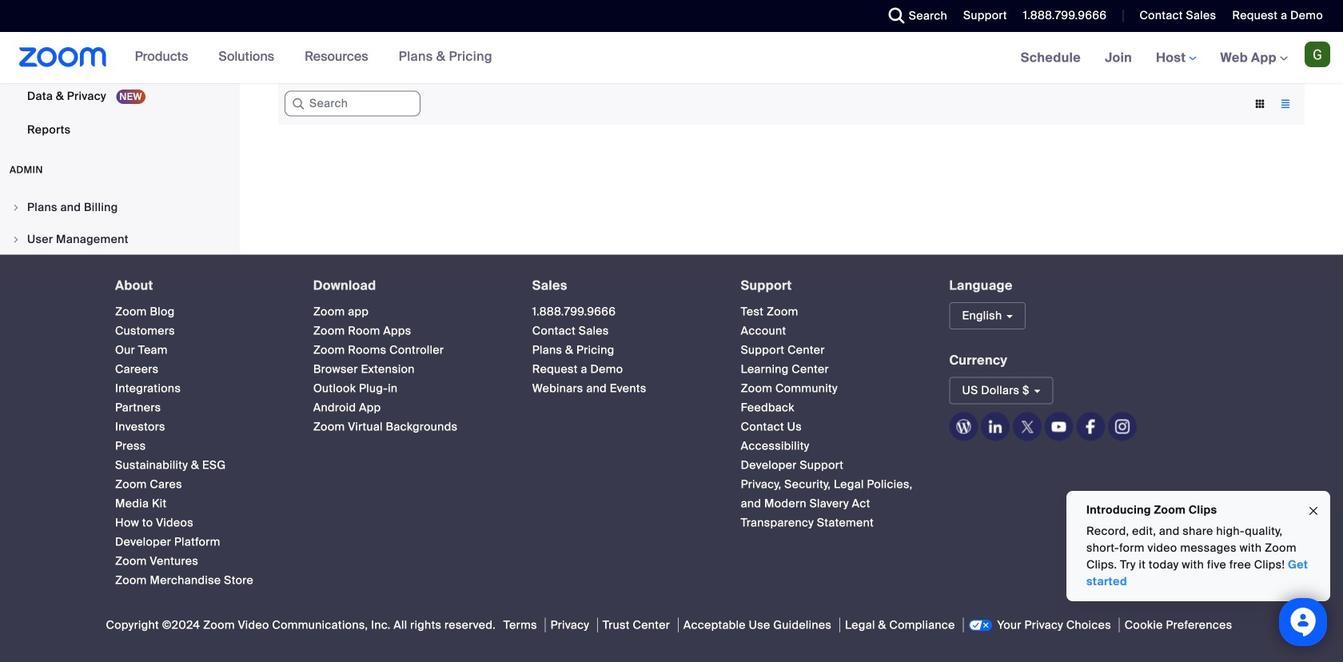 Task type: describe. For each thing, give the bounding box(es) containing it.
1 menu item from the top
[[0, 192, 235, 223]]

personal menu menu
[[0, 0, 235, 148]]

Search text field
[[285, 91, 421, 117]]

list mode, selected image
[[1273, 97, 1299, 111]]

grid mode, not selected image
[[1248, 97, 1273, 111]]

meetings navigation
[[1009, 32, 1344, 84]]

close image
[[1308, 502, 1321, 520]]

1 heading from the left
[[115, 279, 285, 293]]

3 heading from the left
[[532, 279, 712, 293]]



Task type: vqa. For each thing, say whether or not it's contained in the screenshot.
meetings navigation
yes



Task type: locate. For each thing, give the bounding box(es) containing it.
1 vertical spatial menu item
[[0, 224, 235, 255]]

profile picture image
[[1305, 42, 1331, 67]]

banner
[[0, 32, 1344, 84]]

0 vertical spatial menu item
[[0, 192, 235, 223]]

2 heading from the left
[[313, 279, 504, 293]]

product information navigation
[[123, 32, 505, 83]]

admin menu menu
[[0, 192, 235, 416]]

menu item
[[0, 192, 235, 223], [0, 224, 235, 255]]

heading
[[115, 279, 285, 293], [313, 279, 504, 293], [532, 279, 712, 293], [741, 279, 921, 293]]

4 heading from the left
[[741, 279, 921, 293]]

right image
[[11, 203, 21, 212]]

right image
[[11, 235, 21, 244]]

2 menu item from the top
[[0, 224, 235, 255]]

zoom logo image
[[19, 47, 107, 67]]



